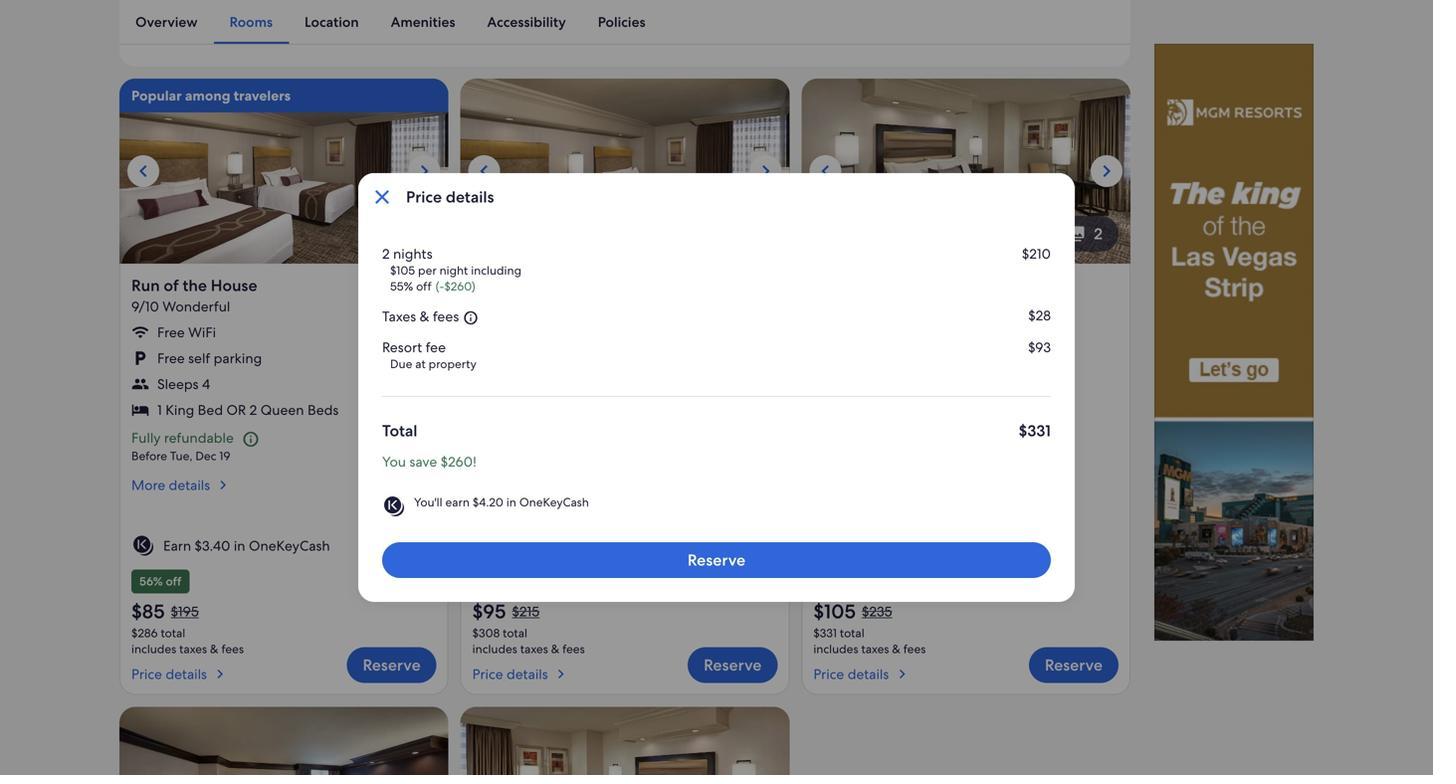 Task type: vqa. For each thing, say whether or not it's contained in the screenshot.
taxes associated with $95
yes



Task type: describe. For each thing, give the bounding box(es) containing it.
accessibility
[[487, 13, 566, 31]]

price details for strip view room image
[[893, 666, 911, 684]]

$331 inside $105 $235 $331 total includes taxes & fees
[[814, 626, 837, 641]]

includes for $95
[[473, 642, 518, 657]]

rate
[[207, 0, 228, 5]]

1 show next image image from the left
[[413, 159, 437, 183]]

in for $85
[[234, 537, 245, 555]]

earn $3.40 in onekeycash
[[163, 537, 330, 555]]

tue, inside fully refundable before tue, dec 19
[[511, 469, 534, 484]]

taxes
[[382, 308, 416, 326]]

4 for 2
[[543, 395, 552, 413]]

4 for the
[[202, 375, 210, 393]]

policies link
[[582, 0, 662, 44]]

room
[[346, 0, 375, 5]]

2 inside 2 nights $105 per night including 55% off (-$260)
[[382, 245, 390, 263]]

2 inside deluxe room, 2 queen beds, non smoking 7.5/10 good
[[578, 275, 587, 296]]

our
[[591, 0, 610, 5]]

total for $85
[[161, 626, 185, 641]]

0 vertical spatial tue,
[[170, 449, 193, 464]]

dec inside fully refundable before tue, dec 19
[[537, 469, 558, 484]]

taxes & fees
[[382, 308, 459, 326]]

run
[[131, 275, 160, 296]]

$195
[[171, 603, 199, 621]]

0 vertical spatial dec
[[195, 449, 217, 464]]

$85
[[131, 599, 165, 625]]

accessibility link
[[471, 0, 582, 44]]

refundable for fully refundable
[[164, 429, 234, 447]]

total for $105
[[840, 626, 865, 641]]

$61-
[[182, 5, 204, 21]]

earn $3.80 in onekeycash
[[504, 537, 671, 555]]

per
[[418, 263, 437, 278]]

price details
[[406, 187, 494, 208]]

total for $95
[[503, 626, 528, 641]]

$11
[[508, 0, 523, 5]]

beds
[[308, 401, 339, 419]]

popular
[[131, 87, 182, 105]]

includes for $85
[[131, 642, 176, 657]]

you'll earn $4.20 in onekeycash
[[414, 495, 589, 510]]

typical
[[143, 5, 179, 21]]

2 nights $105 per night including 55% off (-$260)
[[382, 245, 522, 294]]

earn
[[446, 495, 470, 510]]

save
[[410, 453, 437, 471]]

$195 button
[[169, 603, 201, 621]]

earn $4.20 in onekeycash
[[846, 537, 1013, 555]]

more details button for non
[[473, 497, 778, 514]]

this
[[278, 5, 298, 21]]

fully refundable before tue, dec 19
[[473, 449, 575, 484]]

search
[[460, 0, 494, 5]]

& for $105
[[893, 642, 901, 657]]

0 horizontal spatial queen
[[261, 401, 304, 419]]

earn for $85
[[163, 537, 191, 555]]

list for third show next image from right
[[131, 324, 437, 419]]

the inside the nightly rate for the lowest priced room matching your search is $11 higher than our typical $61-$74 range for this property (excluding taxes and fees).
[[250, 0, 268, 5]]

policies
[[598, 13, 646, 31]]

location
[[305, 13, 359, 31]]

& for $85
[[210, 642, 219, 657]]

0 horizontal spatial for
[[231, 0, 247, 5]]

$95
[[473, 599, 506, 625]]

sleeps 4 for of
[[157, 375, 210, 393]]

more details button for wonderful
[[131, 477, 437, 495]]

free self parking list item
[[131, 350, 437, 368]]

$286
[[131, 626, 158, 641]]

free for free self parking
[[157, 350, 185, 368]]

default theme image for $85
[[131, 534, 155, 558]]

$331 inside dialog
[[1019, 421, 1051, 442]]

$235 button
[[860, 603, 895, 621]]

reserve for $105
[[1045, 655, 1103, 676]]

range
[[226, 5, 257, 21]]

includes for $105
[[814, 642, 859, 657]]

earn for $105
[[846, 537, 874, 555]]

earn for $95
[[504, 537, 532, 555]]

at
[[415, 356, 426, 372]]

your
[[432, 0, 457, 5]]

before inside fully refundable before tue, dec 19
[[473, 469, 508, 484]]

free wifi list item
[[131, 324, 437, 342]]

deluxe
[[473, 275, 523, 296]]

sleeps for room,
[[499, 395, 540, 413]]

$235
[[862, 603, 893, 621]]

2 right or
[[250, 401, 257, 419]]

onekeycash for $95
[[590, 537, 671, 555]]

night
[[440, 263, 468, 278]]

1 king bed or 2 queen beds list item
[[131, 401, 437, 419]]

before tue, dec 19
[[131, 449, 231, 464]]

and
[[441, 5, 462, 21]]

1 king bed or 2 queen beds
[[157, 401, 339, 419]]

1
[[157, 401, 162, 419]]

4 list item from the top
[[814, 401, 1119, 419]]

priced
[[309, 0, 344, 5]]

default theme image for $105
[[814, 534, 838, 558]]

sleeps 4 for room,
[[499, 395, 552, 413]]

fee
[[426, 339, 446, 356]]

19 inside fully refundable before tue, dec 19
[[561, 469, 572, 484]]

good
[[513, 318, 550, 336]]

sleeps 4 list
[[473, 344, 778, 439]]

overview link
[[119, 0, 214, 44]]

or
[[227, 401, 246, 419]]

fees inside button
[[433, 308, 459, 326]]

$260)
[[445, 279, 476, 294]]

price details for run of the house image
[[211, 666, 229, 684]]

& for $95
[[551, 642, 560, 657]]

free wifi
[[157, 324, 216, 342]]

higher
[[526, 0, 561, 5]]

you
[[382, 453, 406, 471]]

medium image
[[214, 477, 232, 495]]

in for $95
[[575, 537, 587, 555]]

taxes inside the nightly rate for the lowest priced room matching your search is $11 higher than our typical $61-$74 range for this property (excluding taxes and fees).
[[411, 5, 438, 21]]

more details for deluxe room, 2 queen beds, non smoking
[[473, 497, 551, 514]]

popular among travelers
[[131, 87, 291, 105]]

beds,
[[644, 275, 685, 296]]

fully for fully refundable before tue, dec 19
[[473, 449, 502, 467]]

rooms
[[230, 13, 273, 31]]

56% for $85
[[139, 574, 163, 590]]

overview
[[135, 13, 198, 31]]

matching
[[378, 0, 429, 5]]

off for $105
[[848, 574, 864, 590]]

nightly
[[167, 0, 204, 5]]

55% off
[[822, 574, 864, 590]]

off for $85
[[166, 574, 182, 590]]

0 vertical spatial details
[[446, 187, 494, 208]]

taxes for $85
[[179, 642, 207, 657]]

$215 button
[[510, 603, 542, 621]]

reserve link for $105
[[1029, 648, 1119, 684]]

56% off for $95
[[481, 574, 523, 590]]

fully for fully refundable
[[131, 429, 161, 447]]



Task type: locate. For each thing, give the bounding box(es) containing it.
3 show next image image from the left
[[1095, 159, 1119, 183]]

reserve for $85
[[363, 655, 421, 676]]

0 vertical spatial 4
[[202, 375, 210, 393]]

details for deluxe room, 2 queen beds, non smoking
[[510, 497, 551, 514]]

1 vertical spatial $105
[[814, 599, 856, 625]]

total down $235 button
[[840, 626, 865, 641]]

0 horizontal spatial fully refundable button
[[131, 429, 268, 449]]

0 horizontal spatial default theme image
[[131, 534, 155, 558]]

fees inside $85 $195 $286 total includes taxes & fees
[[222, 642, 244, 657]]

0 vertical spatial refundable
[[164, 429, 234, 447]]

property right at
[[429, 356, 477, 372]]

show previous image image for $95
[[473, 159, 497, 183]]

show previous image image
[[131, 159, 155, 183], [473, 159, 497, 183], [814, 159, 838, 183]]

1 horizontal spatial 4
[[543, 395, 552, 413]]

1 horizontal spatial 19
[[561, 469, 572, 484]]

1 vertical spatial tue,
[[511, 469, 534, 484]]

show previous image image for $105
[[814, 159, 838, 183]]

1 horizontal spatial sleeps
[[499, 395, 540, 413]]

reserve
[[688, 550, 746, 571], [363, 655, 421, 676], [704, 655, 762, 676], [1045, 655, 1103, 676]]

sleeps 4 up fully refundable before tue, dec 19
[[499, 395, 552, 413]]

fully inside button
[[131, 429, 161, 447]]

0 vertical spatial more details button
[[131, 477, 437, 495]]

fully down 1
[[131, 429, 161, 447]]

queen left beds at the left
[[261, 401, 304, 419]]

in up $105 $235 $331 total includes taxes & fees
[[917, 537, 928, 555]]

for up range
[[231, 0, 247, 5]]

2 includes from the left
[[473, 642, 518, 657]]

4
[[202, 375, 210, 393], [543, 395, 552, 413]]

1 total from the left
[[161, 626, 185, 641]]

1 horizontal spatial $331
[[1019, 421, 1051, 442]]

details
[[446, 187, 494, 208], [169, 477, 210, 495], [510, 497, 551, 514]]

& up price details for deluxe room, 2 queen beds, non smoking image
[[551, 642, 560, 657]]

rooms link
[[214, 0, 289, 44]]

0 vertical spatial the
[[250, 0, 268, 5]]

&
[[420, 308, 430, 326], [210, 642, 219, 657], [551, 642, 560, 657], [893, 642, 901, 657]]

free for free wifi
[[157, 324, 185, 342]]

sleeps for of
[[157, 375, 199, 393]]

1 free from the top
[[157, 324, 185, 342]]

fully refundable
[[131, 429, 234, 447]]

free left self
[[157, 350, 185, 368]]

1 horizontal spatial 56%
[[481, 574, 504, 590]]

$260!
[[441, 453, 477, 471]]

the up range
[[250, 0, 268, 5]]

run of the house 9/10 wonderful
[[131, 275, 257, 316]]

$85 $195 $286 total includes taxes & fees
[[131, 599, 244, 657]]

than
[[564, 0, 589, 5]]

2 right the show all 2 images for strip view room
[[1094, 224, 1103, 245]]

refundable
[[164, 429, 234, 447], [505, 449, 575, 467]]

1 horizontal spatial for
[[260, 5, 275, 21]]

taxes inside $105 $235 $331 total includes taxes & fees
[[862, 642, 890, 657]]

includes inside $95 $215 $308 total includes taxes & fees
[[473, 642, 518, 657]]

default theme image for $95
[[473, 534, 497, 558]]

queen inside deluxe room, 2 queen beds, non smoking 7.5/10 good
[[591, 275, 641, 296]]

$28
[[1029, 307, 1051, 325]]

show all 2 images for strip view room image
[[1069, 225, 1086, 243]]

fees).
[[465, 5, 494, 21]]

more for run of the house
[[131, 477, 165, 495]]

before up you'll earn $4.20 in onekeycash
[[473, 469, 508, 484]]

0 horizontal spatial 55%
[[390, 279, 413, 294]]

the nightly rate for the lowest priced room matching your search is $11 higher than our typical $61-$74 range for this property (excluding taxes and fees).
[[143, 0, 610, 21]]

taxes down the $195
[[179, 642, 207, 657]]

onekeycash inside dialog
[[520, 495, 589, 510]]

more details button up earn $3.80 in onekeycash
[[473, 497, 778, 514]]

1 vertical spatial queen
[[261, 401, 304, 419]]

1 horizontal spatial tue,
[[511, 469, 534, 484]]

1 horizontal spatial $4.20
[[877, 537, 913, 555]]

56%
[[139, 574, 163, 590], [481, 574, 504, 590]]

0 vertical spatial fully
[[131, 429, 161, 447]]

sleeps 4 up king
[[157, 375, 210, 393]]

0 horizontal spatial sleeps 4 list item
[[131, 375, 437, 393]]

2 free from the top
[[157, 350, 185, 368]]

amenities link
[[375, 0, 471, 44]]

sleeps 4
[[157, 375, 210, 393], [499, 395, 552, 413]]

1 vertical spatial the
[[183, 275, 207, 296]]

dec up medium icon
[[537, 469, 558, 484]]

fees up price details for strip view room image
[[904, 642, 926, 657]]

1 horizontal spatial show next image image
[[754, 159, 778, 183]]

0 horizontal spatial $4.20
[[473, 495, 504, 510]]

& inside button
[[420, 308, 430, 326]]

0 horizontal spatial more details button
[[131, 477, 437, 495]]

0 horizontal spatial $331
[[814, 626, 837, 641]]

fees up "price details for run of the house" icon
[[222, 642, 244, 657]]

1 horizontal spatial queen
[[591, 275, 641, 296]]

taxes inside $95 $215 $308 total includes taxes & fees
[[521, 642, 548, 657]]

$105 inside $105 $235 $331 total includes taxes & fees
[[814, 599, 856, 625]]

1 show previous image image from the left
[[131, 159, 155, 183]]

0 vertical spatial queen
[[591, 275, 641, 296]]

amenities
[[391, 13, 456, 31]]

reserve link for $95
[[688, 648, 778, 684]]

1 horizontal spatial fully
[[473, 449, 502, 467]]

close dialog image
[[370, 185, 394, 209]]

19 up medium icon
[[561, 469, 572, 484]]

more details down fully refundable before tue, dec 19
[[473, 497, 551, 514]]

4 inside list
[[543, 395, 552, 413]]

more details down the before tue, dec 19 at bottom
[[131, 477, 210, 495]]

off inside 2 nights $105 per night including 55% off (-$260)
[[416, 279, 432, 294]]

1 horizontal spatial more
[[473, 497, 507, 514]]

55%
[[390, 279, 413, 294], [822, 574, 845, 590]]

1 56% off from the left
[[139, 574, 182, 590]]

0 vertical spatial sleeps
[[157, 375, 199, 393]]

travelers
[[234, 87, 291, 105]]

$308
[[473, 626, 500, 641]]

show next image image for $95
[[754, 159, 778, 183]]

total down $195 button
[[161, 626, 185, 641]]

1 horizontal spatial fully refundable button
[[473, 449, 609, 469]]

taxes for $105
[[862, 642, 890, 657]]

fully refundable button for of
[[131, 429, 268, 449]]

1 horizontal spatial show previous image image
[[473, 159, 497, 183]]

includes inside $85 $195 $286 total includes taxes & fees
[[131, 642, 176, 657]]

0 vertical spatial free
[[157, 324, 185, 342]]

fully refundable button
[[131, 429, 268, 449], [473, 449, 609, 469]]

the up wonderful
[[183, 275, 207, 296]]

total inside $105 $235 $331 total includes taxes & fees
[[840, 626, 865, 641]]

1 vertical spatial sleeps 4 list item
[[473, 395, 778, 413]]

55% up $105 $235 $331 total includes taxes & fees
[[822, 574, 845, 590]]

more for deluxe room, 2 queen beds, non smoking
[[473, 497, 507, 514]]

56% off for $85
[[139, 574, 182, 590]]

before
[[131, 449, 167, 464], [473, 469, 508, 484]]

7.5/10
[[473, 318, 510, 336]]

$3.80
[[536, 537, 571, 555]]

0 horizontal spatial more
[[131, 477, 165, 495]]

1 vertical spatial 55%
[[822, 574, 845, 590]]

0 horizontal spatial includes
[[131, 642, 176, 657]]

sleeps up fully refundable before tue, dec 19
[[499, 395, 540, 413]]

sleeps 4 list item for house
[[131, 375, 437, 393]]

4 up fully refundable before tue, dec 19
[[543, 395, 552, 413]]

dialog
[[358, 173, 1075, 602]]

taxes inside $85 $195 $286 total includes taxes & fees
[[179, 642, 207, 657]]

location link
[[289, 0, 375, 44]]

1 default theme image from the left
[[131, 534, 155, 558]]

2 56% from the left
[[481, 574, 504, 590]]

refundable inside fully refundable before tue, dec 19
[[505, 449, 575, 467]]

9/10
[[131, 298, 159, 316]]

& up price details for strip view room image
[[893, 642, 901, 657]]

0 horizontal spatial 56%
[[139, 574, 163, 590]]

dialog containing price details
[[358, 173, 1075, 602]]

you save $260!
[[382, 453, 477, 471]]

0 vertical spatial fully refundable button
[[131, 429, 268, 449]]

56% off up $85
[[139, 574, 182, 590]]

1 56% from the left
[[139, 574, 163, 590]]

list containing overview
[[119, 0, 1131, 44]]

house
[[211, 275, 257, 296]]

1 horizontal spatial more details button
[[473, 497, 778, 514]]

in for $105
[[917, 537, 928, 555]]

more down the before tue, dec 19 at bottom
[[131, 477, 165, 495]]

before down the fully refundable
[[131, 449, 167, 464]]

2 earn from the left
[[504, 537, 532, 555]]

2 inside button
[[1094, 224, 1103, 245]]

$331
[[1019, 421, 1051, 442], [814, 626, 837, 641]]

taxes down the $215 button
[[521, 642, 548, 657]]

1 includes from the left
[[131, 642, 176, 657]]

details down the before tue, dec 19 at bottom
[[169, 477, 210, 495]]

$3.40
[[195, 537, 230, 555]]

0 horizontal spatial fully
[[131, 429, 161, 447]]

2 horizontal spatial total
[[840, 626, 865, 641]]

of
[[164, 275, 179, 296]]

details right price
[[446, 187, 494, 208]]

wonderful
[[163, 298, 230, 316]]

more details button up the earn $3.40 in onekeycash
[[131, 477, 437, 495]]

taxes for $95
[[521, 642, 548, 657]]

$4.20
[[473, 495, 504, 510], [877, 537, 913, 555]]

for
[[231, 0, 247, 5], [260, 5, 275, 21]]

sleeps inside list
[[499, 395, 540, 413]]

property down priced
[[301, 5, 348, 21]]

1 horizontal spatial the
[[250, 0, 268, 5]]

reserve for $95
[[704, 655, 762, 676]]

0 vertical spatial before
[[131, 449, 167, 464]]

smoking
[[473, 295, 537, 316]]

property inside resort fee due at property
[[429, 356, 477, 372]]

1 horizontal spatial default theme image
[[473, 534, 497, 558]]

includes down $308
[[473, 642, 518, 657]]

$93
[[1029, 339, 1051, 356]]

0 vertical spatial sleeps 4 list item
[[131, 375, 437, 393]]

1 vertical spatial more details
[[473, 497, 551, 514]]

0 horizontal spatial sleeps
[[157, 375, 199, 393]]

& inside $95 $215 $308 total includes taxes & fees
[[551, 642, 560, 657]]

2 show previous image image from the left
[[473, 159, 497, 183]]

resort fee due at property
[[382, 339, 477, 372]]

property
[[301, 5, 348, 21], [429, 356, 477, 372]]

the
[[143, 0, 164, 5]]

2 horizontal spatial details
[[510, 497, 551, 514]]

0 horizontal spatial details
[[169, 477, 210, 495]]

earn up 55% off
[[846, 537, 874, 555]]

0 vertical spatial $331
[[1019, 421, 1051, 442]]

you'll
[[414, 495, 443, 510]]

fees for $105
[[904, 642, 926, 657]]

1 horizontal spatial 56% off
[[481, 574, 523, 590]]

sleeps up king
[[157, 375, 199, 393]]

1 vertical spatial for
[[260, 5, 275, 21]]

includes down $286
[[131, 642, 176, 657]]

$4.20 up $235
[[877, 537, 913, 555]]

show next image image
[[413, 159, 437, 183], [754, 159, 778, 183], [1095, 159, 1119, 183]]

0 vertical spatial more
[[131, 477, 165, 495]]

1 horizontal spatial dec
[[537, 469, 558, 484]]

fees inside $105 $235 $331 total includes taxes & fees
[[904, 642, 926, 657]]

queen left beds,
[[591, 275, 641, 296]]

1 horizontal spatial $105
[[814, 599, 856, 625]]

property inside the nightly rate for the lowest priced room matching your search is $11 higher than our typical $61-$74 range for this property (excluding taxes and fees).
[[301, 5, 348, 21]]

1 vertical spatial more
[[473, 497, 507, 514]]

2
[[1094, 224, 1103, 245], [382, 245, 390, 263], [578, 275, 587, 296], [250, 401, 257, 419]]

& inside $105 $235 $331 total includes taxes & fees
[[893, 642, 901, 657]]

tue, down the fully refundable
[[170, 449, 193, 464]]

$105 inside 2 nights $105 per night including 55% off (-$260)
[[390, 263, 415, 278]]

refundable up the before tue, dec 19 at bottom
[[164, 429, 234, 447]]

0 horizontal spatial tue,
[[170, 449, 193, 464]]

fully inside fully refundable before tue, dec 19
[[473, 449, 502, 467]]

$95 $215 $308 total includes taxes & fees
[[473, 599, 585, 657]]

1 horizontal spatial total
[[503, 626, 528, 641]]

$331 down 55% off
[[814, 626, 837, 641]]

& right 'taxes'
[[420, 308, 430, 326]]

default theme image up 55% off
[[814, 534, 838, 558]]

1 vertical spatial sleeps
[[499, 395, 540, 413]]

0 vertical spatial 55%
[[390, 279, 413, 294]]

$210
[[1023, 245, 1051, 263]]

2 left nights
[[382, 245, 390, 263]]

the
[[250, 0, 268, 5], [183, 275, 207, 296]]

default theme image
[[131, 534, 155, 558], [473, 534, 497, 558], [814, 534, 838, 558]]

$105 left per at the top left of page
[[390, 263, 415, 278]]

2 total from the left
[[503, 626, 528, 641]]

2 horizontal spatial earn
[[846, 537, 874, 555]]

list containing free wifi
[[131, 324, 437, 419]]

2 horizontal spatial default theme image
[[814, 534, 838, 558]]

king
[[165, 401, 194, 419]]

taxes down $235
[[862, 642, 890, 657]]

0 horizontal spatial more details
[[131, 477, 210, 495]]

resort
[[382, 339, 422, 356]]

& up "price details for run of the house" icon
[[210, 642, 219, 657]]

more
[[131, 477, 165, 495], [473, 497, 507, 514]]

fees left additional information image
[[433, 308, 459, 326]]

1 vertical spatial 4
[[543, 395, 552, 413]]

total inside $95 $215 $308 total includes taxes & fees
[[503, 626, 528, 641]]

parking
[[214, 350, 262, 368]]

bed
[[198, 401, 223, 419]]

3 total from the left
[[840, 626, 865, 641]]

sleeps 4 inside list
[[499, 395, 552, 413]]

off up $195 button
[[166, 574, 182, 590]]

nights
[[393, 245, 433, 263]]

4 down free self parking
[[202, 375, 210, 393]]

includes down 55% off
[[814, 642, 859, 657]]

0 horizontal spatial before
[[131, 449, 167, 464]]

3 list item from the top
[[814, 376, 1119, 393]]

fully
[[131, 429, 161, 447], [473, 449, 502, 467]]

tue,
[[170, 449, 193, 464], [511, 469, 534, 484]]

1 vertical spatial sleeps 4
[[499, 395, 552, 413]]

in down fully refundable before tue, dec 19
[[507, 495, 517, 510]]

3 show previous image image from the left
[[814, 159, 838, 183]]

(excluding
[[351, 5, 408, 21]]

fully refundable button for room,
[[473, 449, 609, 469]]

sleeps 4 list item for queen
[[473, 395, 778, 413]]

fees inside $95 $215 $308 total includes taxes & fees
[[563, 642, 585, 657]]

1 list item from the top
[[814, 324, 1119, 342]]

56% up $95
[[481, 574, 504, 590]]

fully refundable button down bed
[[131, 429, 268, 449]]

3 includes from the left
[[814, 642, 859, 657]]

0 horizontal spatial $105
[[390, 263, 415, 278]]

1 horizontal spatial before
[[473, 469, 508, 484]]

1 horizontal spatial sleeps 4 list item
[[473, 395, 778, 413]]

total down the $215 button
[[503, 626, 528, 641]]

0 horizontal spatial total
[[161, 626, 185, 641]]

1 horizontal spatial details
[[446, 187, 494, 208]]

$215
[[512, 603, 540, 621]]

3 earn from the left
[[846, 537, 874, 555]]

taxes down your
[[411, 5, 438, 21]]

55% up 'taxes'
[[390, 279, 413, 294]]

19
[[219, 449, 231, 464], [561, 469, 572, 484]]

room,
[[527, 275, 574, 296]]

1 horizontal spatial 55%
[[822, 574, 845, 590]]

2 horizontal spatial includes
[[814, 642, 859, 657]]

non
[[689, 275, 720, 296]]

medium image
[[555, 497, 573, 514]]

default theme image up $85
[[131, 534, 155, 558]]

1 vertical spatial fully refundable button
[[473, 449, 609, 469]]

2 show next image image from the left
[[754, 159, 778, 183]]

total
[[161, 626, 185, 641], [503, 626, 528, 641], [840, 626, 865, 641]]

refundable up medium icon
[[505, 449, 575, 467]]

off left (-
[[416, 279, 432, 294]]

off up $235
[[848, 574, 864, 590]]

1 earn from the left
[[163, 537, 191, 555]]

total inside $85 $195 $286 total includes taxes & fees
[[161, 626, 185, 641]]

off for $95
[[507, 574, 523, 590]]

due
[[390, 356, 413, 372]]

fees
[[433, 308, 459, 326], [222, 642, 244, 657], [563, 642, 585, 657], [904, 642, 926, 657]]

in
[[507, 495, 517, 510], [234, 537, 245, 555], [575, 537, 587, 555], [917, 537, 928, 555]]

premium bedding, pillowtop beds, in-room safe, desk image
[[119, 79, 449, 264], [461, 79, 790, 264], [802, 79, 1131, 264], [119, 708, 449, 776], [461, 708, 790, 776]]

56% off
[[139, 574, 182, 590], [481, 574, 523, 590]]

0 horizontal spatial sleeps 4
[[157, 375, 210, 393]]

in right $3.40
[[234, 537, 245, 555]]

lowest
[[270, 0, 306, 5]]

1 vertical spatial refundable
[[505, 449, 575, 467]]

in right $3.80
[[575, 537, 587, 555]]

more right earn
[[473, 497, 507, 514]]

$331 down $93 on the right top of page
[[1019, 421, 1051, 442]]

free left wifi
[[157, 324, 185, 342]]

queen
[[591, 275, 641, 296], [261, 401, 304, 419]]

2 default theme image from the left
[[473, 534, 497, 558]]

1 vertical spatial before
[[473, 469, 508, 484]]

more details for run of the house
[[131, 477, 210, 495]]

2 vertical spatial details
[[510, 497, 551, 514]]

fully refundable button up medium icon
[[473, 449, 609, 469]]

onekeycash for $105
[[932, 537, 1013, 555]]

list item
[[814, 324, 1119, 342], [814, 350, 1119, 368], [814, 376, 1119, 393], [814, 401, 1119, 419]]

list
[[119, 0, 1131, 44], [131, 324, 437, 419], [814, 324, 1119, 419]]

reserve link for $85
[[347, 648, 437, 684]]

1 vertical spatial more details button
[[473, 497, 778, 514]]

0 vertical spatial property
[[301, 5, 348, 21]]

0 horizontal spatial 56% off
[[139, 574, 182, 590]]

for left this
[[260, 5, 275, 21]]

wifi
[[188, 324, 216, 342]]

default theme image down you'll earn $4.20 in onekeycash
[[473, 534, 497, 558]]

2 right 'room,'
[[578, 275, 587, 296]]

off up the $215 button
[[507, 574, 523, 590]]

self
[[188, 350, 210, 368]]

additional information image
[[463, 310, 479, 326]]

19 up medium image
[[219, 449, 231, 464]]

0 horizontal spatial property
[[301, 5, 348, 21]]

fees for $85
[[222, 642, 244, 657]]

fully up you'll earn $4.20 in onekeycash
[[473, 449, 502, 467]]

0 horizontal spatial 4
[[202, 375, 210, 393]]

0 horizontal spatial the
[[183, 275, 207, 296]]

sleeps 4 list item
[[131, 375, 437, 393], [473, 395, 778, 413]]

details for run of the house
[[169, 477, 210, 495]]

refundable for fully refundable before tue, dec 19
[[505, 449, 575, 467]]

2 list item from the top
[[814, 350, 1119, 368]]

onekeycash for $85
[[249, 537, 330, 555]]

56% for $95
[[481, 574, 504, 590]]

0 horizontal spatial refundable
[[164, 429, 234, 447]]

56% up $85
[[139, 574, 163, 590]]

fees for $95
[[563, 642, 585, 657]]

3 default theme image from the left
[[814, 534, 838, 558]]

tue, up you'll earn $4.20 in onekeycash
[[511, 469, 534, 484]]

0 vertical spatial 19
[[219, 449, 231, 464]]

$105 down 55% off
[[814, 599, 856, 625]]

list for $105 show next image
[[814, 324, 1119, 419]]

(-
[[436, 279, 445, 294]]

0 vertical spatial $4.20
[[473, 495, 504, 510]]

0 vertical spatial for
[[231, 0, 247, 5]]

earn left $3.40
[[163, 537, 191, 555]]

refundable inside button
[[164, 429, 234, 447]]

2 button
[[1053, 216, 1119, 252]]

1 vertical spatial fully
[[473, 449, 502, 467]]

0 vertical spatial sleeps 4
[[157, 375, 210, 393]]

$4.20 right earn
[[473, 495, 504, 510]]

show next image image for $105
[[1095, 159, 1119, 183]]

2 56% off from the left
[[481, 574, 523, 590]]

earn left $3.80
[[504, 537, 532, 555]]

fees up price details for deluxe room, 2 queen beds, non smoking image
[[563, 642, 585, 657]]

1 horizontal spatial refundable
[[505, 449, 575, 467]]

0 vertical spatial $105
[[390, 263, 415, 278]]

taxes & fees button
[[382, 307, 479, 327]]

total
[[382, 421, 418, 442]]

& inside $85 $195 $286 total includes taxes & fees
[[210, 642, 219, 657]]

1 horizontal spatial more details
[[473, 497, 551, 514]]

1 vertical spatial details
[[169, 477, 210, 495]]

55% inside 2 nights $105 per night including 55% off (-$260)
[[390, 279, 413, 294]]

details left medium icon
[[510, 497, 551, 514]]

0 vertical spatial more details
[[131, 477, 210, 495]]

is
[[497, 0, 505, 5]]

$74
[[204, 5, 223, 21]]

includes inside $105 $235 $331 total includes taxes & fees
[[814, 642, 859, 657]]

the inside run of the house 9/10 wonderful
[[183, 275, 207, 296]]

price details for deluxe room, 2 queen beds, non smoking image
[[552, 666, 570, 684]]

56% off up $95
[[481, 574, 523, 590]]

dec down the fully refundable
[[195, 449, 217, 464]]

free self parking
[[157, 350, 262, 368]]



